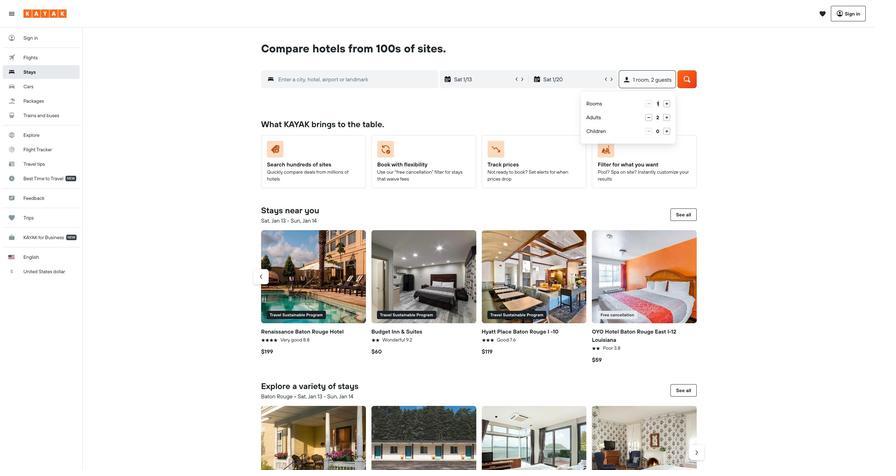 Task type: describe. For each thing, give the bounding box(es) containing it.
forward image
[[694, 450, 701, 457]]

united states (english) image
[[8, 256, 15, 260]]

budget inn & suites element
[[372, 231, 477, 324]]

Children field
[[653, 128, 664, 135]]

oyo hotel baton rouge east i-12 louisiana element
[[593, 231, 697, 324]]

back image
[[258, 274, 265, 281]]

renaissance baton rouge hotel element
[[261, 231, 366, 324]]

navigation menu image
[[8, 10, 15, 17]]

explore a variety of stays carousel region
[[259, 404, 705, 471]]



Task type: locate. For each thing, give the bounding box(es) containing it.
bed & breakfast element
[[261, 407, 366, 471]]

motel element
[[372, 407, 477, 471]]

hyatt place baton rouge i -10 element
[[482, 231, 587, 324]]

None search field
[[251, 55, 708, 102]]

stays near you carousel region
[[254, 228, 700, 367]]

Rooms field
[[653, 100, 664, 107]]

hotel element
[[482, 407, 587, 471]]

Enter a city, hotel, airport or landmark text field
[[274, 75, 439, 84]]

figure
[[267, 141, 358, 161], [378, 141, 468, 161], [488, 141, 578, 161], [598, 141, 689, 161], [261, 231, 366, 324], [372, 231, 477, 324], [482, 231, 587, 324], [593, 231, 697, 324]]

Adults field
[[653, 114, 664, 121]]

inn element
[[593, 407, 697, 471]]



Task type: vqa. For each thing, say whether or not it's contained in the screenshot.
FIGURE
yes



